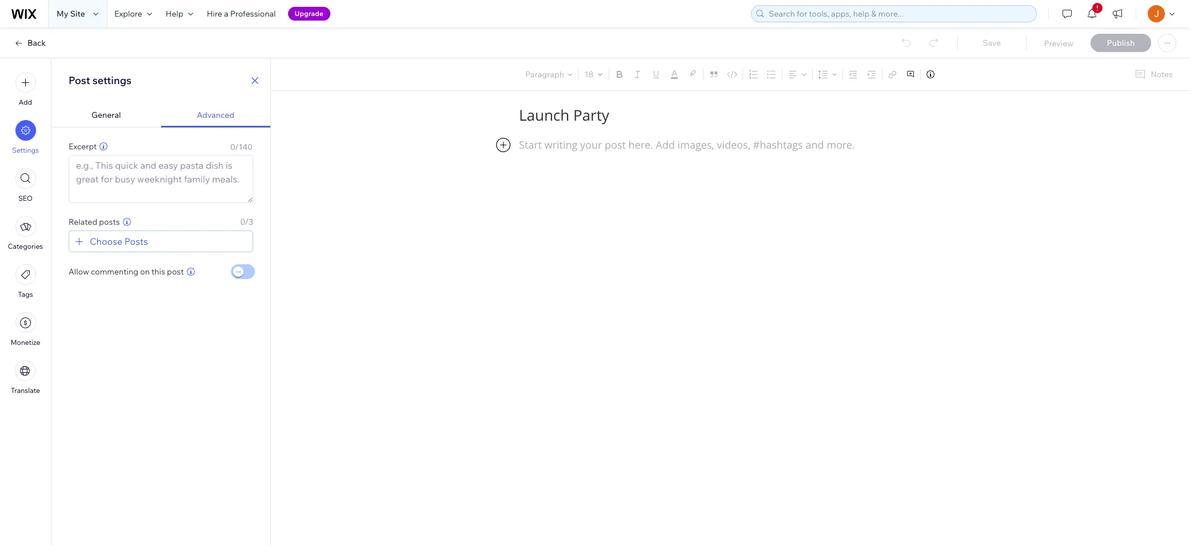 Task type: vqa. For each thing, say whether or not it's contained in the screenshot.
Post at the left top
yes



Task type: locate. For each thing, give the bounding box(es) containing it.
notes
[[1151, 69, 1173, 79]]

None text field
[[519, 138, 942, 409]]

upgrade
[[295, 9, 324, 18]]

Excerpt text field
[[69, 156, 253, 202]]

add button
[[15, 72, 36, 106]]

settings
[[93, 74, 132, 87]]

tags button
[[15, 264, 36, 299]]

tags
[[18, 290, 33, 299]]

Search for tools, apps, help & more... field
[[766, 6, 1033, 22]]

excerpt
[[69, 141, 97, 152]]

posts
[[125, 236, 148, 247]]

advanced button
[[161, 103, 270, 128]]

on
[[140, 266, 150, 277]]

monetize button
[[11, 312, 40, 347]]

allow commenting on this post
[[69, 266, 184, 277]]

post settings
[[69, 74, 132, 87]]

seo
[[18, 194, 33, 202]]

explore
[[114, 9, 142, 19]]

settings
[[12, 146, 39, 154]]

back button
[[14, 38, 46, 48]]

advanced
[[197, 110, 234, 120]]

general button
[[51, 103, 161, 128]]

a
[[224, 9, 229, 19]]

menu
[[0, 65, 51, 401]]

professional
[[230, 9, 276, 19]]

monetize
[[11, 338, 40, 347]]

posts
[[99, 217, 120, 227]]

related
[[69, 217, 97, 227]]

notes button
[[1131, 67, 1177, 82]]

categories
[[8, 242, 43, 250]]

tab list
[[51, 103, 270, 128]]

choose
[[90, 236, 123, 247]]

140
[[239, 142, 253, 152]]

help button
[[159, 0, 200, 27]]

hire
[[207, 9, 222, 19]]

related posts
[[69, 217, 120, 227]]

add
[[19, 98, 32, 106]]

this
[[152, 266, 165, 277]]

post
[[167, 266, 184, 277]]



Task type: describe. For each thing, give the bounding box(es) containing it.
0
[[230, 142, 235, 152]]

translate
[[11, 386, 40, 395]]

general
[[91, 110, 121, 120]]

0 / 140
[[230, 142, 253, 152]]

hire a professional
[[207, 9, 276, 19]]

hire a professional link
[[200, 0, 283, 27]]

upgrade button
[[288, 7, 330, 21]]

my
[[57, 9, 68, 19]]

seo button
[[15, 168, 36, 202]]

choose posts button
[[73, 234, 148, 248]]

tab list containing general
[[51, 103, 270, 128]]

0/3
[[240, 217, 253, 227]]

allow
[[69, 266, 89, 277]]

help
[[166, 9, 183, 19]]

translate button
[[11, 360, 40, 395]]

choose posts
[[90, 236, 148, 247]]

my site
[[57, 9, 85, 19]]

/
[[235, 142, 239, 152]]

plugin toolbar image
[[496, 138, 511, 152]]

settings button
[[12, 120, 39, 154]]

Add a Catchy Title text field
[[519, 105, 935, 125]]

post
[[69, 74, 90, 87]]

menu containing add
[[0, 65, 51, 401]]

commenting
[[91, 266, 138, 277]]

site
[[70, 9, 85, 19]]

back
[[27, 38, 46, 48]]

categories button
[[8, 216, 43, 250]]



